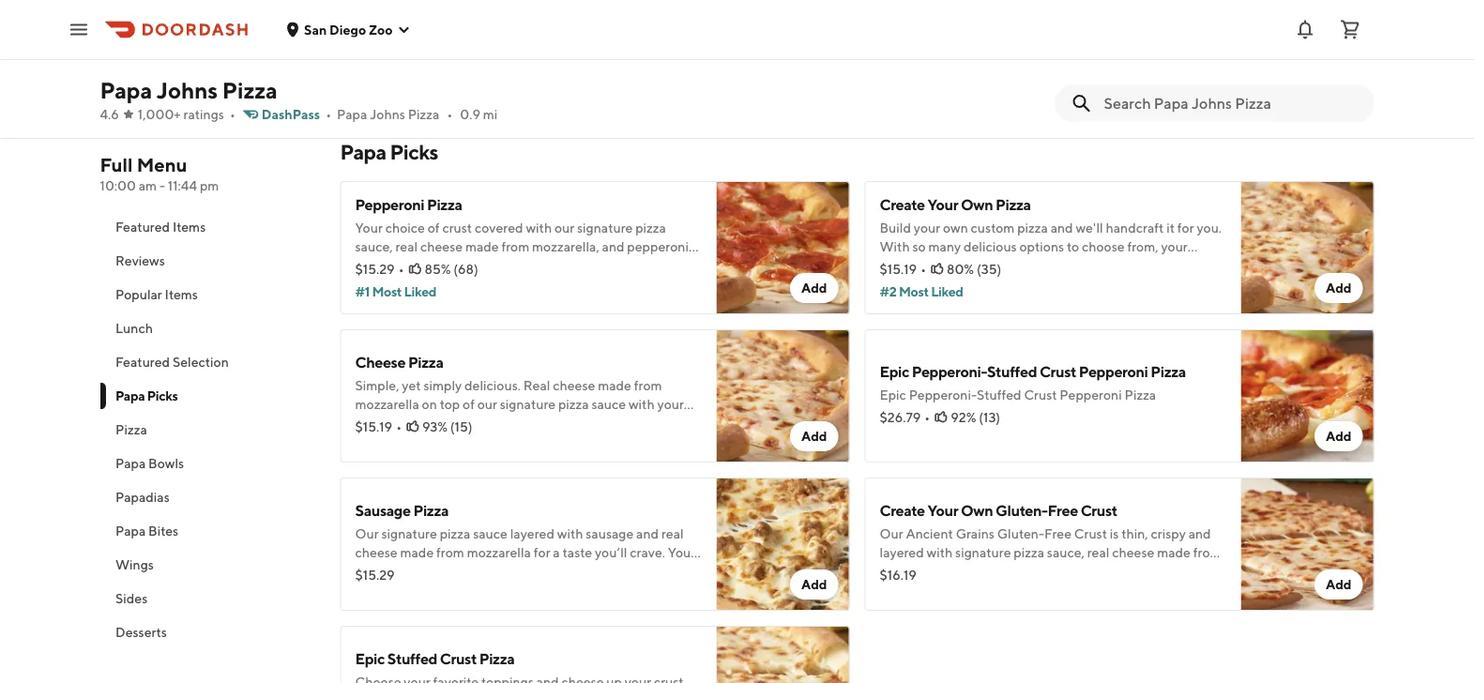 Task type: describe. For each thing, give the bounding box(es) containing it.
build
[[880, 220, 911, 236]]

and right crispy
[[1189, 526, 1211, 541]]

0 vertical spatial epic stuffed crust pizza image
[[1241, 0, 1374, 100]]

mozzarella, inside create your own gluten-free crust our ancient grains gluten-free crust is thin, crispy and layered with signature pizza sauce, real cheese made from mozzarella, and your favorite toppings.
[[880, 564, 947, 579]]

epic for epic pepperoni-stuffed crust pepperoni pizza epic pepperoni-stuffed crust pepperoni pizza
[[880, 363, 909, 381]]

0 vertical spatial stuffed
[[987, 363, 1037, 381]]

papa inside the you're in for a treat. introducing new twix® papa bites – the perfect combo of our pillowy, fresh dough and bits of twix® cookie bars, rolled into one. get eight shareable bites served with a caramel dipping sauce.
[[622, 15, 652, 31]]

$26.79 •
[[880, 410, 930, 425]]

pizza inside cheese pizza simple, yet simply delicious. real cheese made from mozzarella on top of our signature pizza sauce with your choice of crust, then baked to a golden brown. it has just what you want, and nothing you don't.
[[408, 353, 443, 371]]

epic pepperoni-stuffed crust pepperoni pizza epic pepperoni-stuffed crust pepperoni pizza
[[880, 363, 1186, 403]]

papadias
[[115, 489, 169, 505]]

and inside pepperoni pizza your choice of crust covered with our signature pizza sauce, real cheese made from mozzarella, and pepperoni. with a pepperoni in almost every bite, it's one of our most popular pizzas.
[[602, 239, 625, 254]]

$15.19 • for create your own pizza
[[880, 261, 926, 277]]

papadias button
[[100, 480, 318, 514]]

own
[[943, 220, 968, 236]]

signature inside pepperoni pizza your choice of crust covered with our signature pizza sauce, real cheese made from mozzarella, and pepperoni. with a pepperoni in almost every bite, it's one of our most popular pizzas.
[[577, 220, 633, 236]]

0 vertical spatial picks
[[390, 140, 438, 164]]

• up #2 most liked
[[921, 261, 926, 277]]

items for popular items
[[164, 287, 197, 302]]

served
[[387, 72, 427, 87]]

$15.29 for $15.29
[[355, 567, 395, 583]]

$8.39
[[355, 57, 389, 72]]

cheese pizza simple, yet simply delicious. real cheese made from mozzarella on top of our signature pizza sauce with your choice of crust, then baked to a golden brown. it has just what you want, and nothing you don't.
[[355, 353, 687, 450]]

full
[[100, 154, 133, 176]]

1 vertical spatial stuffed
[[977, 387, 1022, 403]]

mozzarella inside cheese pizza simple, yet simply delicious. real cheese made from mozzarella on top of our signature pizza sauce with your choice of crust, then baked to a golden brown. it has just what you want, and nothing you don't.
[[355, 396, 419, 412]]

cheese inside sausage pizza our signature pizza sauce layered with sausage and real cheese made from mozzarella for a taste you'll crave. your choice of crust.
[[355, 545, 398, 560]]

papa inside button
[[115, 456, 145, 471]]

your right up
[[1149, 15, 1176, 31]]

shareable
[[632, 53, 690, 69]]

with inside pepperoni pizza your choice of crust covered with our signature pizza sauce, real cheese made from mozzarella, and pepperoni. with a pepperoni in almost every bite, it's one of our most popular pizzas.
[[526, 220, 552, 236]]

your down it
[[1161, 239, 1188, 254]]

Item Search search field
[[1104, 93, 1359, 114]]

papa johns pizza • 0.9 mi
[[337, 107, 498, 122]]

is inside 'choose your favorite toppings and cheese up your crust. epicness is now even easier. indulge in your favorite pizza paired with a pillowy, savory, cheese-filled crust.'
[[935, 34, 944, 50]]

11:44
[[168, 178, 197, 193]]

2 you from the left
[[522, 434, 544, 450]]

bars,
[[450, 53, 479, 69]]

-
[[159, 178, 165, 193]]

real
[[523, 378, 550, 393]]

our up the bite,
[[555, 220, 574, 236]]

sauce inside sausage pizza our signature pizza sauce layered with sausage and real cheese made from mozzarella for a taste you'll crave. your choice of crust.
[[473, 526, 508, 541]]

menu
[[137, 154, 187, 176]]

a inside pepperoni pizza your choice of crust covered with our signature pizza sauce, real cheese made from mozzarella, and pepperoni. with a pepperoni in almost every bite, it's one of our most popular pizzas.
[[388, 258, 395, 273]]

your inside create your own gluten-free crust our ancient grains gluten-free crust is thin, crispy and layered with signature pizza sauce, real cheese made from mozzarella, and your favorite toppings.
[[975, 564, 1001, 579]]

$15.19 • for cheese pizza
[[355, 419, 402, 434]]

indulge
[[1047, 34, 1092, 50]]

your inside create your own pizza build your own custom pizza and we'll handcraft it for you. with so many delicious options to choose from, your masterpiece is waiting!
[[928, 196, 958, 213]]

bites inside button
[[148, 523, 178, 539]]

a inside cheese pizza simple, yet simply delicious. real cheese made from mozzarella on top of our signature pizza sauce with your choice of crust, then baked to a golden brown. it has just what you want, and nothing you don't.
[[533, 415, 540, 431]]

liked for your
[[404, 284, 436, 299]]

sauce inside cheese pizza simple, yet simply delicious. real cheese made from mozzarella on top of our signature pizza sauce with your choice of crust, then baked to a golden brown. it has just what you want, and nothing you don't.
[[592, 396, 626, 412]]

epic pepperoni-stuffed crust pepperoni pizza image
[[1241, 329, 1374, 463]]

papa down papa johns pizza • 0.9 mi
[[340, 140, 386, 164]]

mozzarella inside sausage pizza our signature pizza sauce layered with sausage and real cheese made from mozzarella for a taste you'll crave. your choice of crust.
[[467, 545, 531, 560]]

just
[[665, 415, 687, 431]]

pizza inside pepperoni pizza your choice of crust covered with our signature pizza sauce, real cheese made from mozzarella, and pepperoni. with a pepperoni in almost every bite, it's one of our most popular pizzas.
[[427, 196, 462, 213]]

your up so
[[914, 220, 940, 236]]

your inside create your own gluten-free crust our ancient grains gluten-free crust is thin, crispy and layered with signature pizza sauce, real cheese made from mozzarella, and your favorite toppings.
[[928, 502, 958, 519]]

top
[[440, 396, 460, 412]]

cheese inside pepperoni pizza your choice of crust covered with our signature pizza sauce, real cheese made from mozzarella, and pepperoni. with a pepperoni in almost every bite, it's one of our most popular pizzas.
[[420, 239, 463, 254]]

cheese-
[[1049, 53, 1097, 69]]

is inside create your own gluten-free crust our ancient grains gluten-free crust is thin, crispy and layered with signature pizza sauce, real cheese made from mozzarella, and your favorite toppings.
[[1110, 526, 1119, 541]]

brown.
[[587, 415, 628, 431]]

yet
[[402, 378, 421, 393]]

85%
[[425, 261, 451, 277]]

our down pepperoni.
[[642, 258, 662, 273]]

$15.29 •
[[355, 261, 404, 277]]

bowls
[[148, 456, 184, 471]]

pizza inside pepperoni pizza your choice of crust covered with our signature pizza sauce, real cheese made from mozzarella, and pepperoni. with a pepperoni in almost every bite, it's one of our most popular pizzas.
[[635, 220, 666, 236]]

waiting!
[[967, 258, 1015, 273]]

#1
[[355, 284, 370, 299]]

so
[[913, 239, 926, 254]]

dough
[[586, 34, 624, 50]]

pepperoni inside pepperoni pizza your choice of crust covered with our signature pizza sauce, real cheese made from mozzarella, and pepperoni. with a pepperoni in almost every bite, it's one of our most popular pizzas.
[[355, 196, 424, 213]]

and down grains
[[950, 564, 972, 579]]

dipping
[[521, 72, 568, 87]]

crust
[[442, 220, 472, 236]]

own for pizza
[[961, 196, 993, 213]]

#1 most liked
[[355, 284, 436, 299]]

add button for sauce
[[790, 570, 838, 600]]

popular
[[355, 276, 401, 292]]

create your own gluten-free crust image
[[1241, 478, 1374, 611]]

sauce.
[[571, 72, 611, 87]]

add for crust
[[1326, 577, 1352, 592]]

add button for pizza
[[1315, 421, 1363, 451]]

• right $26.79
[[925, 410, 930, 425]]

real inside sausage pizza our signature pizza sauce layered with sausage and real cheese made from mozzarella for a taste you'll crave. your choice of crust.
[[662, 526, 684, 541]]

• left 0.9
[[447, 107, 453, 122]]

2 vertical spatial pepperoni
[[1060, 387, 1122, 403]]

our inside sausage pizza our signature pizza sauce layered with sausage and real cheese made from mozzarella for a taste you'll crave. your choice of crust.
[[355, 526, 379, 541]]

#2
[[880, 284, 897, 299]]

2 vertical spatial stuffed
[[387, 650, 437, 668]]

92%
[[951, 410, 976, 425]]

reviews button
[[100, 244, 318, 278]]

create your own pizza build your own custom pizza and we'll handcraft it for you. with so many delicious options to choose from, your masterpiece is waiting!
[[880, 196, 1222, 273]]

pizza inside create your own gluten-free crust our ancient grains gluten-free crust is thin, crispy and layered with signature pizza sauce, real cheese made from mozzarella, and your favorite toppings.
[[1014, 545, 1044, 560]]

from inside cheese pizza simple, yet simply delicious. real cheese made from mozzarella on top of our signature pizza sauce with your choice of crust, then baked to a golden brown. it has just what you want, and nothing you don't.
[[634, 378, 662, 393]]

and inside cheese pizza simple, yet simply delicious. real cheese made from mozzarella on top of our signature pizza sauce with your choice of crust, then baked to a golden brown. it has just what you want, and nothing you don't.
[[447, 434, 470, 450]]

pepperoni
[[398, 258, 459, 273]]

of left crust
[[428, 220, 440, 236]]

from inside pepperoni pizza your choice of crust covered with our signature pizza sauce, real cheese made from mozzarella, and pepperoni. with a pepperoni in almost every bite, it's one of our most popular pizzas.
[[502, 239, 530, 254]]

80%
[[947, 261, 974, 277]]

papa down featured selection
[[115, 388, 144, 404]]

epic stuffed crust pizza
[[355, 650, 515, 668]]

masterpiece
[[880, 258, 953, 273]]

(68)
[[454, 261, 478, 277]]

many
[[929, 239, 961, 254]]

with inside the you're in for a treat. introducing new twix® papa bites – the perfect combo of our pillowy, fresh dough and bits of twix® cookie bars, rolled into one. get eight shareable bites served with a caramel dipping sauce.
[[430, 72, 456, 87]]

#2 most liked
[[880, 284, 963, 299]]

it
[[1167, 220, 1175, 236]]

our inside the you're in for a treat. introducing new twix® papa bites – the perfect combo of our pillowy, fresh dough and bits of twix® cookie bars, rolled into one. get eight shareable bites served with a caramel dipping sauce.
[[483, 34, 503, 50]]

bites inside the you're in for a treat. introducing new twix® papa bites – the perfect combo of our pillowy, fresh dough and bits of twix® cookie bars, rolled into one. get eight shareable bites served with a caramel dipping sauce.
[[655, 15, 685, 31]]

92% (13)
[[951, 410, 1000, 425]]

caramel
[[468, 72, 518, 87]]

bite,
[[553, 258, 580, 273]]

a inside sausage pizza our signature pizza sauce layered with sausage and real cheese made from mozzarella for a taste you'll crave. your choice of crust.
[[553, 545, 560, 560]]

own for gluten-
[[961, 502, 993, 519]]

twix® papa bites image
[[716, 0, 850, 100]]

pillowy, inside the you're in for a treat. introducing new twix® papa bites – the perfect combo of our pillowy, fresh dough and bits of twix® cookie bars, rolled into one. get eight shareable bites served with a caramel dipping sauce.
[[506, 34, 550, 50]]

desserts button
[[100, 616, 318, 649]]

featured for featured items
[[115, 219, 169, 235]]

sides button
[[100, 582, 318, 616]]

in inside 'choose your favorite toppings and cheese up your crust. epicness is now even easier. indulge in your favorite pizza paired with a pillowy, savory, cheese-filled crust.'
[[1095, 34, 1106, 50]]

85% (68)
[[425, 261, 478, 277]]

to inside create your own pizza build your own custom pizza and we'll handcraft it for you. with so many delicious options to choose from, your masterpiece is waiting!
[[1067, 239, 1079, 254]]

to inside cheese pizza simple, yet simply delicious. real cheese made from mozzarella on top of our signature pizza sauce with your choice of crust, then baked to a golden brown. it has just what you want, and nothing you don't.
[[518, 415, 530, 431]]

0 horizontal spatial picks
[[147, 388, 177, 404]]

pepperoni pizza image
[[716, 181, 850, 314]]

0 horizontal spatial twix®
[[355, 53, 402, 69]]

1 vertical spatial pepperoni-
[[909, 387, 977, 403]]

papa up 4.6
[[100, 76, 152, 103]]

• right dashpass
[[326, 107, 331, 122]]

1 vertical spatial free
[[1044, 526, 1072, 541]]

80% (35)
[[947, 261, 1002, 277]]

1 vertical spatial crust.
[[1130, 53, 1163, 69]]

93%
[[422, 419, 448, 434]]

mozzarella, inside pepperoni pizza your choice of crust covered with our signature pizza sauce, real cheese made from mozzarella, and pepperoni. with a pepperoni in almost every bite, it's one of our most popular pizzas.
[[532, 239, 599, 254]]

create for gluten-
[[880, 502, 925, 519]]

simple,
[[355, 378, 399, 393]]

notification bell image
[[1294, 18, 1317, 41]]

and inside sausage pizza our signature pizza sauce layered with sausage and real cheese made from mozzarella for a taste you'll crave. your choice of crust.
[[636, 526, 659, 541]]

pizza inside sausage pizza our signature pizza sauce layered with sausage and real cheese made from mozzarella for a taste you'll crave. your choice of crust.
[[440, 526, 470, 541]]

a left treat.
[[429, 15, 435, 31]]

combo
[[424, 34, 466, 50]]

choice inside sausage pizza our signature pizza sauce layered with sausage and real cheese made from mozzarella for a taste you'll crave. your choice of crust.
[[355, 564, 395, 579]]

easier.
[[1007, 34, 1044, 50]]

with inside cheese pizza simple, yet simply delicious. real cheese made from mozzarella on top of our signature pizza sauce with your choice of crust, then baked to a golden brown. it has just what you want, and nothing you don't.
[[629, 396, 655, 412]]

1 vertical spatial epic
[[880, 387, 906, 403]]

san
[[304, 22, 327, 37]]

taste
[[563, 545, 592, 560]]

choose your favorite toppings and cheese up your crust. epicness is now even easier. indulge in your favorite pizza paired with a pillowy, savory, cheese-filled crust.
[[880, 15, 1217, 69]]

pillowy, inside 'choose your favorite toppings and cheese up your crust. epicness is now even easier. indulge in your favorite pizza paired with a pillowy, savory, cheese-filled crust.'
[[959, 53, 1003, 69]]

and inside the you're in for a treat. introducing new twix® papa bites – the perfect combo of our pillowy, fresh dough and bits of twix® cookie bars, rolled into one. get eight shareable bites served with a caramel dipping sauce.
[[627, 34, 649, 50]]

diego
[[329, 22, 366, 37]]

with inside create your own pizza build your own custom pizza and we'll handcraft it for you. with so many delicious options to choose from, your masterpiece is waiting!
[[880, 239, 910, 254]]

made inside cheese pizza simple, yet simply delicious. real cheese made from mozzarella on top of our signature pizza sauce with your choice of crust, then baked to a golden brown. it has just what you want, and nothing you don't.
[[598, 378, 631, 393]]

$16.19
[[880, 567, 917, 583]]

0 vertical spatial twix®
[[573, 15, 619, 31]]

0 vertical spatial favorite
[[958, 15, 1003, 31]]

it's
[[582, 258, 599, 273]]

pepperoni.
[[627, 239, 692, 254]]

you're in for a treat. introducing new twix® papa bites – the perfect combo of our pillowy, fresh dough and bits of twix® cookie bars, rolled into one. get eight shareable bites served with a caramel dipping sauce.
[[355, 15, 694, 87]]

(13)
[[979, 410, 1000, 425]]

and inside create your own pizza build your own custom pizza and we'll handcraft it for you. with so many delicious options to choose from, your masterpiece is waiting!
[[1051, 220, 1073, 236]]

options
[[1020, 239, 1064, 254]]

johns for papa johns pizza
[[157, 76, 218, 103]]

create your own gluten-free crust our ancient grains gluten-free crust is thin, crispy and layered with signature pizza sauce, real cheese made from mozzarella, and your favorite toppings.
[[880, 502, 1221, 579]]

wings button
[[100, 548, 318, 582]]

liked for own
[[931, 284, 963, 299]]

even
[[975, 34, 1004, 50]]

your up filled
[[1109, 34, 1135, 50]]

popular
[[115, 287, 162, 302]]

0 vertical spatial papa picks
[[340, 140, 438, 164]]

add button for delicious.
[[790, 421, 838, 451]]



Task type: vqa. For each thing, say whether or not it's contained in the screenshot.
crust.
yes



Task type: locate. For each thing, give the bounding box(es) containing it.
of left crust,
[[397, 415, 410, 431]]

most for your
[[372, 284, 402, 299]]

to
[[1067, 239, 1079, 254], [518, 415, 530, 431]]

0 vertical spatial sauce,
[[355, 239, 393, 254]]

pizza inside cheese pizza simple, yet simply delicious. real cheese made from mozzarella on top of our signature pizza sauce with your choice of crust, then baked to a golden brown. it has just what you want, and nothing you don't.
[[558, 396, 589, 412]]

0 horizontal spatial most
[[372, 284, 402, 299]]

your up just
[[657, 396, 684, 412]]

the
[[355, 34, 375, 50]]

then
[[448, 415, 476, 431]]

1 horizontal spatial mozzarella,
[[880, 564, 947, 579]]

for left taste
[[534, 545, 550, 560]]

with down the "epicness"
[[920, 53, 946, 69]]

most
[[664, 258, 694, 273]]

0 horizontal spatial $15.19
[[355, 419, 392, 434]]

mozzarella, up the bite,
[[532, 239, 599, 254]]

crust. right filled
[[1130, 53, 1163, 69]]

ratings
[[183, 107, 224, 122]]

0 vertical spatial pepperoni
[[355, 196, 424, 213]]

1 horizontal spatial you
[[522, 434, 544, 450]]

in inside the you're in for a treat. introducing new twix® papa bites – the perfect combo of our pillowy, fresh dough and bits of twix® cookie bars, rolled into one. get eight shareable bites served with a caramel dipping sauce.
[[396, 15, 407, 31]]

0 vertical spatial in
[[396, 15, 407, 31]]

1 vertical spatial in
[[1095, 34, 1106, 50]]

now
[[947, 34, 972, 50]]

$15.19 for cheese pizza
[[355, 419, 392, 434]]

a inside 'choose your favorite toppings and cheese up your crust. epicness is now even easier. indulge in your favorite pizza paired with a pillowy, savory, cheese-filled crust.'
[[949, 53, 956, 69]]

1 vertical spatial $15.19
[[355, 419, 392, 434]]

pm
[[200, 178, 219, 193]]

featured selection button
[[100, 345, 318, 379]]

crispy
[[1151, 526, 1186, 541]]

featured for featured selection
[[115, 354, 169, 370]]

choice up what
[[355, 415, 395, 431]]

$15.19 down simple,
[[355, 419, 392, 434]]

1 horizontal spatial $15.19 •
[[880, 261, 926, 277]]

favorite up "even"
[[958, 15, 1003, 31]]

real
[[395, 239, 418, 254], [662, 526, 684, 541], [1087, 545, 1110, 560]]

get
[[573, 53, 596, 69]]

2 horizontal spatial crust.
[[1179, 15, 1211, 31]]

pepperoni
[[355, 196, 424, 213], [1079, 363, 1148, 381], [1060, 387, 1122, 403]]

2 vertical spatial crust.
[[412, 564, 445, 579]]

cheese inside 'choose your favorite toppings and cheese up your crust. epicness is now even easier. indulge in your favorite pizza paired with a pillowy, savory, cheese-filled crust.'
[[1086, 15, 1128, 31]]

pizza inside 'button'
[[115, 422, 147, 437]]

sauce, up toppings.
[[1047, 545, 1085, 560]]

favorite inside create your own gluten-free crust our ancient grains gluten-free crust is thin, crispy and layered with signature pizza sauce, real cheese made from mozzarella, and your favorite toppings.
[[1004, 564, 1050, 579]]

delicious
[[964, 239, 1017, 254]]

0 horizontal spatial $15.19 •
[[355, 419, 402, 434]]

0 horizontal spatial in
[[396, 15, 407, 31]]

0 vertical spatial choice
[[385, 220, 425, 236]]

featured down lunch
[[115, 354, 169, 370]]

cheese up 85%
[[420, 239, 463, 254]]

0 vertical spatial own
[[961, 196, 993, 213]]

johns up 1,000+ ratings •
[[157, 76, 218, 103]]

handcraft
[[1106, 220, 1164, 236]]

bites
[[355, 72, 384, 87]]

you'll
[[595, 545, 627, 560]]

and up 'one'
[[602, 239, 625, 254]]

real inside pepperoni pizza your choice of crust covered with our signature pizza sauce, real cheese made from mozzarella, and pepperoni. with a pepperoni in almost every bite, it's one of our most popular pizzas.
[[395, 239, 418, 254]]

twix® up bites
[[355, 53, 402, 69]]

cheese pizza image
[[716, 329, 850, 463]]

signature down grains
[[955, 545, 1011, 560]]

and left bits
[[627, 34, 649, 50]]

popular items
[[115, 287, 197, 302]]

10:00
[[100, 178, 136, 193]]

your down grains
[[975, 564, 1001, 579]]

our inside create your own gluten-free crust our ancient grains gluten-free crust is thin, crispy and layered with signature pizza sauce, real cheese made from mozzarella, and your favorite toppings.
[[880, 526, 903, 541]]

real up crave.
[[662, 526, 684, 541]]

• right ratings
[[230, 107, 235, 122]]

real up pepperoni
[[395, 239, 418, 254]]

of inside sausage pizza our signature pizza sauce layered with sausage and real cheese made from mozzarella for a taste you'll crave. your choice of crust.
[[397, 564, 410, 579]]

create inside create your own pizza build your own custom pizza and we'll handcraft it for you. with so many delicious options to choose from, your masterpiece is waiting!
[[880, 196, 925, 213]]

johns for papa johns pizza • 0.9 mi
[[370, 107, 405, 122]]

with up it
[[629, 396, 655, 412]]

0 vertical spatial bites
[[655, 15, 685, 31]]

thin,
[[1122, 526, 1148, 541]]

items right popular
[[164, 287, 197, 302]]

2 vertical spatial is
[[1110, 526, 1119, 541]]

open menu image
[[68, 18, 90, 41]]

1 vertical spatial gluten-
[[997, 526, 1044, 541]]

featured inside "button"
[[115, 354, 169, 370]]

2 horizontal spatial for
[[1178, 220, 1194, 236]]

0 horizontal spatial johns
[[157, 76, 218, 103]]

it
[[630, 415, 639, 431]]

0 items, open order cart image
[[1339, 18, 1362, 41]]

sausage pizza image
[[716, 478, 850, 611]]

$15.29 for $15.29 •
[[355, 261, 395, 277]]

1 horizontal spatial sauce,
[[1047, 545, 1085, 560]]

1 horizontal spatial twix®
[[573, 15, 619, 31]]

2 create from the top
[[880, 502, 925, 519]]

to right baked
[[518, 415, 530, 431]]

into
[[519, 53, 542, 69]]

0 vertical spatial is
[[935, 34, 944, 50]]

our inside cheese pizza simple, yet simply delicious. real cheese made from mozzarella on top of our signature pizza sauce with your choice of crust, then baked to a golden brown. it has just what you want, and nothing you don't.
[[477, 396, 497, 412]]

your inside pepperoni pizza your choice of crust covered with our signature pizza sauce, real cheese made from mozzarella, and pepperoni. with a pepperoni in almost every bite, it's one of our most popular pizzas.
[[355, 220, 383, 236]]

1 liked from the left
[[404, 284, 436, 299]]

add button for crust
[[1315, 570, 1363, 600]]

$15.19 for create your own pizza
[[880, 261, 917, 277]]

papa inside button
[[115, 523, 145, 539]]

0 vertical spatial mozzarella,
[[532, 239, 599, 254]]

1 horizontal spatial to
[[1067, 239, 1079, 254]]

in up perfect
[[396, 15, 407, 31]]

new
[[545, 15, 570, 31]]

add for sauce
[[801, 577, 827, 592]]

for inside create your own pizza build your own custom pizza and we'll handcraft it for you. with so many delicious options to choose from, your masterpiece is waiting!
[[1178, 220, 1194, 236]]

0 horizontal spatial our
[[355, 526, 379, 541]]

is down many
[[956, 258, 965, 273]]

has
[[642, 415, 662, 431]]

johns down bites
[[370, 107, 405, 122]]

1 horizontal spatial epic stuffed crust pizza image
[[1241, 0, 1374, 100]]

made up almost
[[465, 239, 499, 254]]

1 vertical spatial papa picks
[[115, 388, 177, 404]]

real up toppings.
[[1087, 545, 1110, 560]]

2 liked from the left
[[931, 284, 963, 299]]

our left ancient
[[880, 526, 903, 541]]

with up "popular"
[[355, 258, 385, 273]]

filled
[[1097, 53, 1127, 69]]

for inside the you're in for a treat. introducing new twix® papa bites – the perfect combo of our pillowy, fresh dough and bits of twix® cookie bars, rolled into one. get eight shareable bites served with a caramel dipping sauce.
[[409, 15, 426, 31]]

of right bits
[[677, 34, 689, 50]]

epic for epic stuffed crust pizza
[[355, 650, 385, 668]]

for inside sausage pizza our signature pizza sauce layered with sausage and real cheese made from mozzarella for a taste you'll crave. your choice of crust.
[[534, 545, 550, 560]]

lunch
[[115, 320, 152, 336]]

introducing
[[473, 15, 543, 31]]

•
[[230, 107, 235, 122], [326, 107, 331, 122], [447, 107, 453, 122], [398, 261, 404, 277], [921, 261, 926, 277], [925, 410, 930, 425], [396, 419, 402, 434]]

our
[[483, 34, 503, 50], [555, 220, 574, 236], [642, 258, 662, 273], [477, 396, 497, 412]]

bits
[[652, 34, 674, 50]]

0 horizontal spatial epic stuffed crust pizza image
[[716, 626, 850, 683]]

papa bowls button
[[100, 447, 318, 480]]

1 you from the left
[[387, 434, 409, 450]]

own up grains
[[961, 502, 993, 519]]

1 most from the left
[[372, 284, 402, 299]]

you're
[[355, 15, 393, 31]]

papa left the bowls on the left bottom
[[115, 456, 145, 471]]

1 vertical spatial create
[[880, 502, 925, 519]]

choose
[[880, 15, 926, 31]]

nothing
[[473, 434, 519, 450]]

up
[[1131, 15, 1147, 31]]

our up 'rolled'
[[483, 34, 503, 50]]

1 $15.29 from the top
[[355, 261, 395, 277]]

0 horizontal spatial with
[[355, 258, 385, 273]]

is inside create your own pizza build your own custom pizza and we'll handcraft it for you. with so many delicious options to choose from, your masterpiece is waiting!
[[956, 258, 965, 273]]

2 $15.29 from the top
[[355, 567, 395, 583]]

1 vertical spatial johns
[[370, 107, 405, 122]]

featured inside button
[[115, 219, 169, 235]]

with down cookie
[[430, 72, 456, 87]]

baked
[[478, 415, 515, 431]]

a left taste
[[553, 545, 560, 560]]

in inside pepperoni pizza your choice of crust covered with our signature pizza sauce, real cheese made from mozzarella, and pepperoni. with a pepperoni in almost every bite, it's one of our most popular pizzas.
[[462, 258, 473, 273]]

featured items
[[115, 219, 205, 235]]

items for featured items
[[172, 219, 205, 235]]

0 vertical spatial epic
[[880, 363, 909, 381]]

1 vertical spatial pillowy,
[[959, 53, 1003, 69]]

favorite down up
[[1138, 34, 1183, 50]]

our down 'delicious.'
[[477, 396, 497, 412]]

$15.29
[[355, 261, 395, 277], [355, 567, 395, 583]]

favorite left toppings.
[[1004, 564, 1050, 579]]

papa up wings
[[115, 523, 145, 539]]

most down $15.29 •
[[372, 284, 402, 299]]

most
[[372, 284, 402, 299], [899, 284, 929, 299]]

desserts
[[115, 625, 166, 640]]

0 horizontal spatial you
[[387, 434, 409, 450]]

made inside pepperoni pizza your choice of crust covered with our signature pizza sauce, real cheese made from mozzarella, and pepperoni. with a pepperoni in almost every bite, it's one of our most popular pizzas.
[[465, 239, 499, 254]]

pizza
[[1186, 34, 1217, 50], [635, 220, 666, 236], [1017, 220, 1048, 236], [558, 396, 589, 412], [440, 526, 470, 541], [1014, 545, 1044, 560]]

favorite
[[958, 15, 1003, 31], [1138, 34, 1183, 50], [1004, 564, 1050, 579]]

0 horizontal spatial to
[[518, 415, 530, 431]]

with
[[880, 239, 910, 254], [355, 258, 385, 273]]

sausage
[[586, 526, 634, 541]]

cheese down sausage
[[355, 545, 398, 560]]

cheese inside cheese pizza simple, yet simply delicious. real cheese made from mozzarella on top of our signature pizza sauce with your choice of crust, then baked to a golden brown. it has just what you want, and nothing you don't.
[[553, 378, 595, 393]]

93% (15)
[[422, 419, 473, 434]]

• left crust,
[[396, 419, 402, 434]]

0 horizontal spatial papa picks
[[115, 388, 177, 404]]

0 vertical spatial mozzarella
[[355, 396, 419, 412]]

liked
[[404, 284, 436, 299], [931, 284, 963, 299]]

choose
[[1082, 239, 1125, 254]]

1 horizontal spatial our
[[880, 526, 903, 541]]

0 vertical spatial items
[[172, 219, 205, 235]]

0 vertical spatial pepperoni-
[[912, 363, 987, 381]]

layered up $16.19
[[880, 545, 924, 560]]

perfect
[[378, 34, 422, 50]]

1 vertical spatial sauce,
[[1047, 545, 1085, 560]]

bites up bits
[[655, 15, 685, 31]]

$15.19 • down simple,
[[355, 419, 402, 434]]

from inside create your own gluten-free crust our ancient grains gluten-free crust is thin, crispy and layered with signature pizza sauce, real cheese made from mozzarella, and your favorite toppings.
[[1193, 545, 1221, 560]]

your
[[928, 15, 955, 31], [1149, 15, 1176, 31], [1109, 34, 1135, 50], [914, 220, 940, 236], [1161, 239, 1188, 254], [657, 396, 684, 412], [975, 564, 1001, 579]]

0 horizontal spatial pillowy,
[[506, 34, 550, 50]]

1 vertical spatial sauce
[[473, 526, 508, 541]]

1,000+
[[138, 107, 181, 122]]

your inside sausage pizza our signature pizza sauce layered with sausage and real cheese made from mozzarella for a taste you'll crave. your choice of crust.
[[668, 545, 695, 560]]

0 horizontal spatial is
[[935, 34, 944, 50]]

with inside 'choose your favorite toppings and cheese up your crust. epicness is now even easier. indulge in your favorite pizza paired with a pillowy, savory, cheese-filled crust.'
[[920, 53, 946, 69]]

create up "build"
[[880, 196, 925, 213]]

is left thin,
[[1110, 526, 1119, 541]]

pillowy, up into
[[506, 34, 550, 50]]

1 vertical spatial layered
[[880, 545, 924, 560]]

1 horizontal spatial crust.
[[1130, 53, 1163, 69]]

paired
[[880, 53, 918, 69]]

pillowy, down "even"
[[959, 53, 1003, 69]]

items up reviews 'button'
[[172, 219, 205, 235]]

0 horizontal spatial sauce
[[473, 526, 508, 541]]

custom
[[971, 220, 1015, 236]]

own up custom
[[961, 196, 993, 213]]

pizza inside sausage pizza our signature pizza sauce layered with sausage and real cheese made from mozzarella for a taste you'll crave. your choice of crust.
[[413, 502, 449, 519]]

sauce, inside pepperoni pizza your choice of crust covered with our signature pizza sauce, real cheese made from mozzarella, and pepperoni. with a pepperoni in almost every bite, it's one of our most popular pizzas.
[[355, 239, 393, 254]]

1 featured from the top
[[115, 219, 169, 235]]

1 horizontal spatial most
[[899, 284, 929, 299]]

with inside create your own gluten-free crust our ancient grains gluten-free crust is thin, crispy and layered with signature pizza sauce, real cheese made from mozzarella, and your favorite toppings.
[[927, 545, 953, 560]]

2 horizontal spatial real
[[1087, 545, 1110, 560]]

choice inside cheese pizza simple, yet simply delicious. real cheese made from mozzarella on top of our signature pizza sauce with your choice of crust, then baked to a golden brown. it has just what you want, and nothing you don't.
[[355, 415, 395, 431]]

1 vertical spatial bites
[[148, 523, 178, 539]]

our down sausage
[[355, 526, 379, 541]]

signature up 'one'
[[577, 220, 633, 236]]

pepperoni pizza your choice of crust covered with our signature pizza sauce, real cheese made from mozzarella, and pepperoni. with a pepperoni in almost every bite, it's one of our most popular pizzas.
[[355, 196, 694, 292]]

$15.29 down sausage
[[355, 567, 395, 583]]

of up bars,
[[468, 34, 481, 50]]

johns
[[157, 76, 218, 103], [370, 107, 405, 122]]

0 vertical spatial crust.
[[1179, 15, 1211, 31]]

2 vertical spatial choice
[[355, 564, 395, 579]]

made inside sausage pizza our signature pizza sauce layered with sausage and real cheese made from mozzarella for a taste you'll crave. your choice of crust.
[[400, 545, 434, 560]]

1 horizontal spatial in
[[462, 258, 473, 273]]

your right crave.
[[668, 545, 695, 560]]

1 horizontal spatial layered
[[880, 545, 924, 560]]

mozzarella
[[355, 396, 419, 412], [467, 545, 531, 560]]

don't.
[[546, 434, 581, 450]]

1 horizontal spatial $15.19
[[880, 261, 917, 277]]

delicious.
[[465, 378, 521, 393]]

crust.
[[1179, 15, 1211, 31], [1130, 53, 1163, 69], [412, 564, 445, 579]]

you left don't.
[[522, 434, 544, 450]]

papa picks down papa johns pizza • 0.9 mi
[[340, 140, 438, 164]]

1 horizontal spatial bites
[[655, 15, 685, 31]]

signature down real on the left
[[500, 396, 556, 412]]

your up now
[[928, 15, 955, 31]]

0 vertical spatial real
[[395, 239, 418, 254]]

ancient
[[906, 526, 953, 541]]

0 vertical spatial create
[[880, 196, 925, 213]]

create inside create your own gluten-free crust our ancient grains gluten-free crust is thin, crispy and layered with signature pizza sauce, real cheese made from mozzarella, and your favorite toppings.
[[880, 502, 925, 519]]

2 most from the left
[[899, 284, 929, 299]]

cheese left up
[[1086, 15, 1128, 31]]

1 vertical spatial for
[[1178, 220, 1194, 236]]

create your own pizza image
[[1241, 181, 1374, 314]]

1 vertical spatial featured
[[115, 354, 169, 370]]

with inside pepperoni pizza your choice of crust covered with our signature pizza sauce, real cheese made from mozzarella, and pepperoni. with a pepperoni in almost every bite, it's one of our most popular pizzas.
[[355, 258, 385, 273]]

0 vertical spatial gluten-
[[996, 502, 1048, 519]]

picks down featured selection
[[147, 388, 177, 404]]

own inside create your own gluten-free crust our ancient grains gluten-free crust is thin, crispy and layered with signature pizza sauce, real cheese made from mozzarella, and your favorite toppings.
[[961, 502, 993, 519]]

0 horizontal spatial for
[[409, 15, 426, 31]]

0 horizontal spatial bites
[[148, 523, 178, 539]]

you.
[[1197, 220, 1222, 236]]

almost
[[475, 258, 515, 273]]

2 vertical spatial favorite
[[1004, 564, 1050, 579]]

0 vertical spatial sauce
[[592, 396, 626, 412]]

a down now
[[949, 53, 956, 69]]

epic stuffed crust pizza image
[[1241, 0, 1374, 100], [716, 626, 850, 683]]

epic
[[880, 363, 909, 381], [880, 387, 906, 403], [355, 650, 385, 668]]

toppings.
[[1052, 564, 1108, 579]]

create for pizza
[[880, 196, 925, 213]]

choice inside pepperoni pizza your choice of crust covered with our signature pizza sauce, real cheese made from mozzarella, and pepperoni. with a pepperoni in almost every bite, it's one of our most popular pizzas.
[[385, 220, 425, 236]]

add for pizza
[[1326, 428, 1352, 444]]

your up ancient
[[928, 502, 958, 519]]

0 horizontal spatial mozzarella,
[[532, 239, 599, 254]]

0 vertical spatial pillowy,
[[506, 34, 550, 50]]

for
[[409, 15, 426, 31], [1178, 220, 1194, 236], [534, 545, 550, 560]]

2 our from the left
[[880, 526, 903, 541]]

pizza inside 'choose your favorite toppings and cheese up your crust. epicness is now even easier. indulge in your favorite pizza paired with a pillowy, savory, cheese-filled crust.'
[[1186, 34, 1217, 50]]

1 horizontal spatial for
[[534, 545, 550, 560]]

sausage
[[355, 502, 411, 519]]

0 vertical spatial $15.19 •
[[880, 261, 926, 277]]

with inside sausage pizza our signature pizza sauce layered with sausage and real cheese made from mozzarella for a taste you'll crave. your choice of crust.
[[557, 526, 583, 541]]

• up the #1 most liked
[[398, 261, 404, 277]]

your up own
[[928, 196, 958, 213]]

sauce, inside create your own gluten-free crust our ancient grains gluten-free crust is thin, crispy and layered with signature pizza sauce, real cheese made from mozzarella, and your favorite toppings.
[[1047, 545, 1085, 560]]

cheese right real on the left
[[553, 378, 595, 393]]

2 featured from the top
[[115, 354, 169, 370]]

1 vertical spatial favorite
[[1138, 34, 1183, 50]]

own inside create your own pizza build your own custom pizza and we'll handcraft it for you. with so many delicious options to choose from, your masterpiece is waiting!
[[961, 196, 993, 213]]

and up options
[[1051, 220, 1073, 236]]

lunch button
[[100, 312, 318, 345]]

choice up pepperoni
[[385, 220, 425, 236]]

with
[[920, 53, 946, 69], [430, 72, 456, 87], [526, 220, 552, 236], [629, 396, 655, 412], [557, 526, 583, 541], [927, 545, 953, 560]]

signature inside create your own gluten-free crust our ancient grains gluten-free crust is thin, crispy and layered with signature pizza sauce, real cheese made from mozzarella, and your favorite toppings.
[[955, 545, 1011, 560]]

papa up bits
[[622, 15, 652, 31]]

0 vertical spatial free
[[1048, 502, 1078, 519]]

bites down papadias
[[148, 523, 178, 539]]

2 vertical spatial in
[[462, 258, 473, 273]]

your inside cheese pizza simple, yet simply delicious. real cheese made from mozzarella on top of our signature pizza sauce with your choice of crust, then baked to a golden brown. it has just what you want, and nothing you don't.
[[657, 396, 684, 412]]

sauce up brown.
[[592, 396, 626, 412]]

$15.19 up #2
[[880, 261, 917, 277]]

2 own from the top
[[961, 502, 993, 519]]

signature inside sausage pizza our signature pizza sauce layered with sausage and real cheese made from mozzarella for a taste you'll crave. your choice of crust.
[[381, 526, 437, 541]]

golden
[[543, 415, 584, 431]]

1 horizontal spatial is
[[956, 258, 965, 273]]

papa down bites
[[337, 107, 367, 122]]

and inside 'choose your favorite toppings and cheese up your crust. epicness is now even easier. indulge in your favorite pizza paired with a pillowy, savory, cheese-filled crust.'
[[1061, 15, 1083, 31]]

of right 'top'
[[463, 396, 475, 412]]

savory,
[[1006, 53, 1047, 69]]

from inside sausage pizza our signature pizza sauce layered with sausage and real cheese made from mozzarella for a taste you'll crave. your choice of crust.
[[436, 545, 464, 560]]

–
[[688, 15, 694, 31]]

pizza inside create your own pizza build your own custom pizza and we'll handcraft it for you. with so many delicious options to choose from, your masterpiece is waiting!
[[1017, 220, 1048, 236]]

layered inside create your own gluten-free crust our ancient grains gluten-free crust is thin, crispy and layered with signature pizza sauce, real cheese made from mozzarella, and your favorite toppings.
[[880, 545, 924, 560]]

0 vertical spatial for
[[409, 15, 426, 31]]

signature down sausage
[[381, 526, 437, 541]]

layered inside sausage pizza our signature pizza sauce layered with sausage and real cheese made from mozzarella for a taste you'll crave. your choice of crust.
[[510, 526, 555, 541]]

1 horizontal spatial picks
[[390, 140, 438, 164]]

crust. inside sausage pizza our signature pizza sauce layered with sausage and real cheese made from mozzarella for a taste you'll crave. your choice of crust.
[[412, 564, 445, 579]]

featured items button
[[100, 210, 318, 244]]

a down bars,
[[458, 72, 465, 87]]

made inside create your own gluten-free crust our ancient grains gluten-free crust is thin, crispy and layered with signature pizza sauce, real cheese made from mozzarella, and your favorite toppings.
[[1157, 545, 1191, 560]]

most for own
[[899, 284, 929, 299]]

1 horizontal spatial real
[[662, 526, 684, 541]]

pillowy,
[[506, 34, 550, 50], [959, 53, 1003, 69]]

signature inside cheese pizza simple, yet simply delicious. real cheese made from mozzarella on top of our signature pizza sauce with your choice of crust, then baked to a golden brown. it has just what you want, and nothing you don't.
[[500, 396, 556, 412]]

1 vertical spatial to
[[518, 415, 530, 431]]

1 create from the top
[[880, 196, 925, 213]]

a left golden
[[533, 415, 540, 431]]

real inside create your own gluten-free crust our ancient grains gluten-free crust is thin, crispy and layered with signature pizza sauce, real cheese made from mozzarella, and your favorite toppings.
[[1087, 545, 1110, 560]]

1 horizontal spatial with
[[880, 239, 910, 254]]

is left now
[[935, 34, 944, 50]]

create up ancient
[[880, 502, 925, 519]]

add for delicious.
[[801, 428, 827, 444]]

0 vertical spatial layered
[[510, 526, 555, 541]]

papa bowls
[[115, 456, 184, 471]]

made up brown.
[[598, 378, 631, 393]]

a up "popular"
[[388, 258, 395, 273]]

0 horizontal spatial crust.
[[412, 564, 445, 579]]

crust
[[1040, 363, 1076, 381], [1024, 387, 1057, 403], [1081, 502, 1117, 519], [1074, 526, 1107, 541], [440, 650, 477, 668]]

pizza inside create your own pizza build your own custom pizza and we'll handcraft it for you. with so many delicious options to choose from, your masterpiece is waiting!
[[996, 196, 1031, 213]]

4.6
[[100, 107, 119, 122]]

reviews
[[115, 253, 165, 268]]

mozzarella, down ancient
[[880, 564, 947, 579]]

1 horizontal spatial pillowy,
[[959, 53, 1003, 69]]

add
[[801, 280, 827, 296], [1326, 280, 1352, 296], [801, 428, 827, 444], [1326, 428, 1352, 444], [801, 577, 827, 592], [1326, 577, 1352, 592]]

1 vertical spatial pepperoni
[[1079, 363, 1148, 381]]

0 vertical spatial with
[[880, 239, 910, 254]]

simply
[[424, 378, 462, 393]]

want,
[[412, 434, 445, 450]]

1,000+ ratings •
[[138, 107, 235, 122]]

2 vertical spatial epic
[[355, 650, 385, 668]]

$25.59
[[880, 57, 922, 72]]

featured up reviews
[[115, 219, 169, 235]]

2 horizontal spatial is
[[1110, 526, 1119, 541]]

from,
[[1127, 239, 1159, 254]]

cheese inside create your own gluten-free crust our ancient grains gluten-free crust is thin, crispy and layered with signature pizza sauce, real cheese made from mozzarella, and your favorite toppings.
[[1112, 545, 1155, 560]]

1 vertical spatial mozzarella
[[467, 545, 531, 560]]

1 our from the left
[[355, 526, 379, 541]]

1 own from the top
[[961, 196, 993, 213]]

of down sausage
[[397, 564, 410, 579]]

1 horizontal spatial sauce
[[592, 396, 626, 412]]

cookie
[[404, 53, 447, 69]]

1 vertical spatial twix®
[[355, 53, 402, 69]]

of right 'one'
[[627, 258, 639, 273]]

2 vertical spatial real
[[1087, 545, 1110, 560]]

in left almost
[[462, 258, 473, 273]]

mozzarella,
[[532, 239, 599, 254], [880, 564, 947, 579]]



